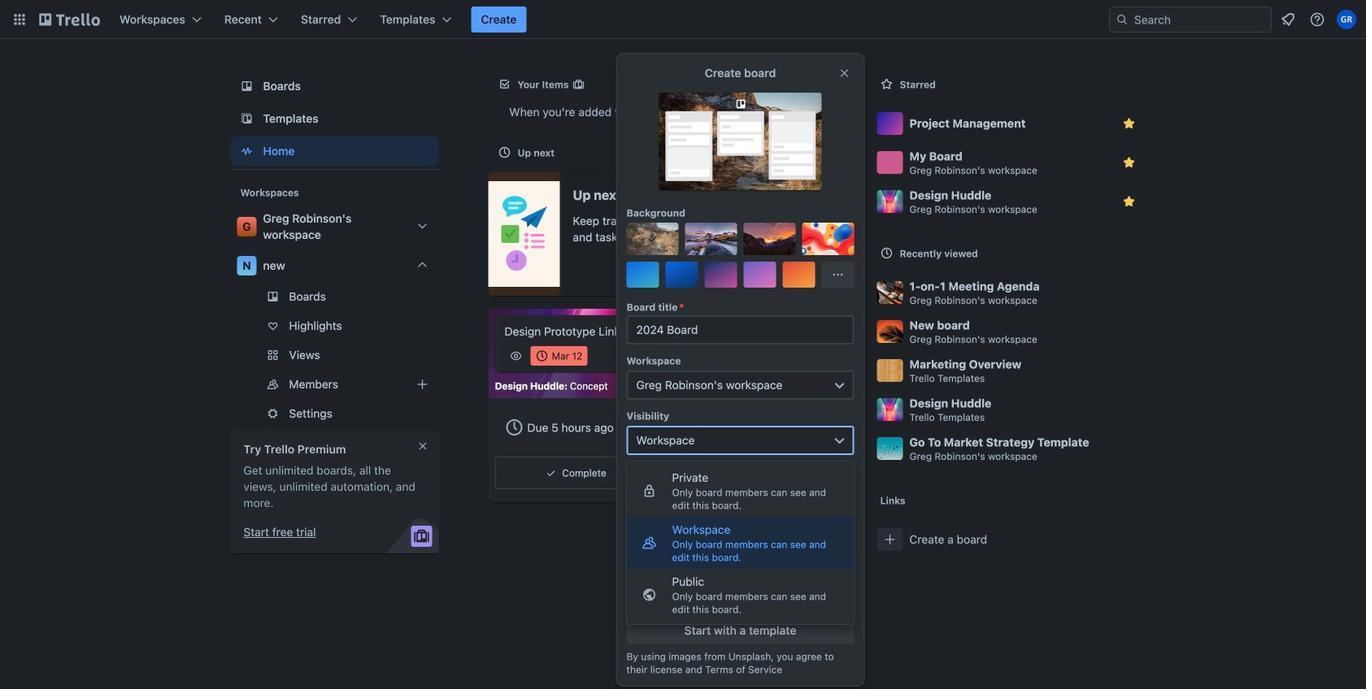 Task type: locate. For each thing, give the bounding box(es) containing it.
add image
[[413, 375, 432, 394]]

0 notifications image
[[1278, 10, 1298, 29]]

Search field
[[1129, 7, 1271, 32]]

None text field
[[627, 316, 854, 345]]

open information menu image
[[1309, 11, 1326, 28]]

back to home image
[[39, 7, 100, 33]]

click to unstar design huddle . it will be removed from your starred list. image
[[1121, 194, 1137, 210]]



Task type: describe. For each thing, give the bounding box(es) containing it.
home image
[[237, 141, 257, 161]]

click to unstar my board. it will be removed from your starred list. image
[[1121, 155, 1137, 171]]

close popover image
[[838, 67, 851, 80]]

search image
[[1116, 13, 1129, 26]]

click to unstar project management. it will be removed from your starred list. image
[[1121, 115, 1137, 132]]

custom image image
[[646, 233, 659, 246]]

board image
[[237, 76, 257, 96]]

greg robinson (gregrobinson96) image
[[1337, 10, 1356, 29]]

template board image
[[237, 109, 257, 128]]

primary element
[[0, 0, 1366, 39]]



Task type: vqa. For each thing, say whether or not it's contained in the screenshot.
search "icon" at the right top of page
yes



